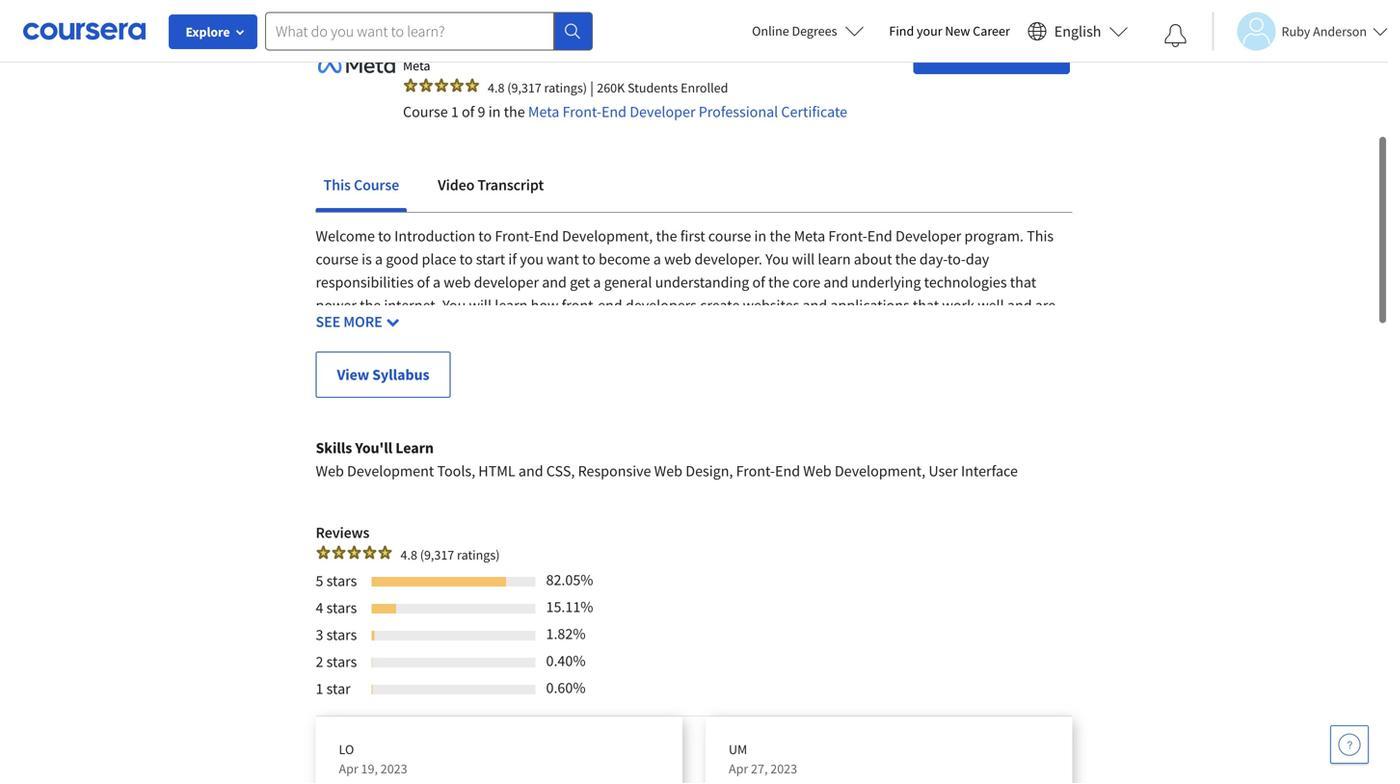 Task type: describe. For each thing, give the bounding box(es) containing it.
and down are
[[1017, 342, 1042, 361]]

2 horizontal spatial end
[[756, 365, 781, 384]]

2 vertical spatial learn
[[555, 504, 588, 523]]

2023 for lo apr 19, 2023
[[381, 761, 407, 778]]

3 stars
[[316, 626, 357, 645]]

2 horizontal spatial be
[[927, 365, 943, 384]]

4.8 for 4.8 (9,317 ratings)
[[401, 546, 417, 564]]

only
[[607, 527, 635, 546]]

front- inside introduction to front-end development meta
[[531, 29, 581, 53]]

0 vertical spatial easy
[[316, 319, 345, 338]]

video transcript button
[[430, 162, 552, 208]]

0 vertical spatial course,
[[824, 365, 871, 384]]

developers
[[626, 296, 697, 315]]

find your new career
[[889, 22, 1010, 40]]

1 horizontal spatial underlying
[[852, 273, 921, 292]]

html up containing
[[525, 458, 562, 477]]

and up such
[[903, 319, 928, 338]]

2 vertical spatial course
[[316, 504, 359, 523]]

user
[[929, 462, 958, 481]]

if
[[509, 250, 517, 269]]

2 vertical spatial this
[[928, 481, 954, 500]]

0 horizontal spatial is
[[362, 250, 372, 269]]

characteristics
[[450, 435, 544, 454]]

fundamentals
[[615, 504, 705, 523]]

1 vertical spatial bootstrap
[[618, 458, 681, 477]]

course details tabs tab list
[[316, 162, 1073, 212]]

a left general
[[593, 273, 601, 292]]

of down by
[[709, 411, 722, 431]]

filled star image down reviews
[[316, 545, 331, 560]]

1 horizontal spatial development
[[662, 319, 748, 338]]

a down the grid,
[[971, 481, 979, 500]]

stars for 4 stars
[[327, 599, 357, 618]]

of up css,
[[547, 435, 560, 454]]

4.8 for 4.8 (9,317 ratings) | 260k students enrolled
[[488, 79, 505, 96]]

a right become
[[654, 250, 661, 269]]

end inside "skills you'll learn web development tools, html and css, responsive web design, front-end web development, user interface"
[[775, 462, 800, 481]]

and right websites
[[803, 296, 828, 315]]

27,
[[751, 761, 768, 778]]

a left good
[[375, 250, 383, 269]]

that up are
[[1010, 273, 1037, 292]]

um
[[729, 741, 748, 759]]

end down 260k
[[602, 102, 627, 121]]

a up you'll
[[359, 411, 367, 431]]

welcome to introduction to front-end development, the first course in the meta front-end developer program.    this course is a good place to start if you want to become a web developer. you will learn about the day-to-day responsibilities of a web developer and get a general understanding of the core and underlying technologies that power the internet. you will learn how front-end developers create websites and applications that work well and are easy to maintain.   you'll be introduced to the core web development technologies like html and css and get opportunities to practice using them. you will also be introduced to modern ui frameworks such as bootstrap and react that make it easy to create interactive user experiences.   by the end of the course, you will be able to:  - describe the front-end developer role  - explain the core and underlying technologies that power the internet  - use html to create a simple webpage  - use css to control the appearance of a simple webpage  - explain what react is  - describe the applications and characteristics of the most popular ui frameworks   for the final project in this course, you will create and edit a webpage using html and the bootstrap css framework. using a responsive layout grid, you will construct a responsive webpage containing text and images that looks great on any size screen.   this is a beginner course intended for learners eager to learn the fundamentals of web development. to succeed in this course, you do not need prior web development experience, only basic internet navigation skills and an eagerness to get started with coding.
[[316, 226, 1067, 570]]

intended
[[362, 504, 420, 523]]

you'll
[[429, 319, 464, 338]]

webpage up learn on the left of the page
[[416, 411, 474, 431]]

1 horizontal spatial introduced
[[658, 342, 729, 361]]

web down first
[[664, 250, 692, 269]]

0 vertical spatial front-
[[562, 296, 598, 315]]

and up like
[[824, 273, 849, 292]]

html right like
[[863, 319, 900, 338]]

stars for 3 stars
[[327, 626, 357, 645]]

career
[[973, 22, 1010, 40]]

explore
[[186, 23, 230, 40]]

1 horizontal spatial use
[[960, 388, 984, 408]]

experience,
[[530, 527, 604, 546]]

1 horizontal spatial css
[[684, 458, 709, 477]]

0 vertical spatial course
[[709, 226, 751, 246]]

1 horizontal spatial applications
[[831, 296, 910, 315]]

images
[[652, 481, 698, 500]]

in down what on the bottom right of the page
[[902, 435, 915, 454]]

of up internet.
[[417, 273, 430, 292]]

project
[[854, 435, 899, 454]]

1 vertical spatial 1
[[316, 680, 323, 699]]

- up final
[[844, 411, 849, 431]]

do
[[1040, 504, 1057, 523]]

interface
[[961, 462, 1018, 481]]

82.05%
[[546, 571, 593, 590]]

you up beginner
[[989, 458, 1013, 477]]

that left work
[[913, 296, 939, 315]]

1 vertical spatial this
[[936, 504, 960, 523]]

practice
[[423, 342, 475, 361]]

prior
[[376, 527, 407, 546]]

webpage down characteristics
[[426, 458, 484, 477]]

4 stars
[[316, 599, 357, 618]]

What do you want to learn? text field
[[265, 12, 554, 51]]

1 vertical spatial learn
[[495, 296, 528, 315]]

2 horizontal spatial this
[[1027, 226, 1054, 246]]

introduction to front-end development meta
[[403, 29, 727, 74]]

a down by
[[725, 411, 733, 431]]

you left do
[[1013, 504, 1037, 523]]

5
[[316, 572, 323, 591]]

you up interface at the bottom
[[994, 435, 1018, 454]]

good
[[386, 250, 419, 269]]

0 vertical spatial technologies
[[924, 273, 1007, 292]]

grid,
[[956, 458, 986, 477]]

first
[[680, 226, 705, 246]]

- down to:
[[990, 411, 994, 431]]

for inside enroll for free button
[[988, 41, 1007, 61]]

create up construct
[[316, 458, 356, 477]]

final
[[822, 435, 851, 454]]

more
[[344, 312, 382, 331]]

a up any
[[829, 458, 836, 477]]

show notifications image
[[1164, 24, 1187, 47]]

1 vertical spatial be
[[639, 342, 655, 361]]

modern
[[749, 342, 800, 361]]

and down work
[[959, 319, 984, 338]]

what
[[902, 411, 934, 431]]

2 vertical spatial get
[[967, 527, 987, 546]]

filled star image down what do you want to learn? text field
[[449, 77, 465, 93]]

new
[[945, 22, 971, 40]]

opportunities
[[316, 342, 404, 361]]

create down understanding
[[700, 296, 740, 315]]

1 vertical spatial is
[[976, 411, 986, 431]]

see more link
[[316, 310, 1073, 333]]

front- up about at the right top of page
[[829, 226, 868, 246]]

1 vertical spatial explain
[[852, 411, 899, 431]]

reviews
[[316, 523, 370, 543]]

in right 9 on the left top of page
[[489, 102, 501, 121]]

you up project
[[874, 365, 898, 384]]

2 vertical spatial end
[[376, 388, 401, 408]]

and left an
[[836, 527, 860, 546]]

edit
[[387, 458, 412, 477]]

1 horizontal spatial developer
[[474, 273, 539, 292]]

internet.
[[384, 296, 439, 315]]

0 horizontal spatial front-
[[340, 388, 376, 408]]

and right 'text'
[[624, 481, 649, 500]]

place
[[422, 250, 457, 269]]

0 horizontal spatial ui
[[677, 435, 691, 454]]

basic
[[638, 527, 672, 546]]

size
[[851, 481, 875, 500]]

- down role
[[478, 411, 482, 431]]

meta inside introduction to front-end development meta
[[403, 57, 431, 74]]

1 vertical spatial underlying
[[641, 388, 711, 408]]

html down to:
[[987, 388, 1024, 408]]

front- inside "skills you'll learn web development tools, html and css, responsive web design, front-end web development, user interface"
[[736, 462, 775, 481]]

and down user at left top
[[614, 388, 638, 408]]

filled star image right need
[[378, 545, 393, 560]]

1 vertical spatial applications
[[340, 435, 419, 454]]

that up final
[[800, 388, 826, 408]]

1 horizontal spatial responsive
[[839, 458, 909, 477]]

0 horizontal spatial introduced
[[486, 319, 557, 338]]

1 vertical spatial meta
[[528, 102, 560, 121]]

a down place
[[433, 273, 441, 292]]

2 vertical spatial is
[[958, 481, 968, 500]]

2 vertical spatial technologies
[[714, 388, 797, 408]]

program.
[[965, 226, 1024, 246]]

and up tools,
[[423, 435, 447, 454]]

of up websites
[[753, 273, 765, 292]]

1 vertical spatial course
[[316, 250, 359, 269]]

0 vertical spatial get
[[570, 273, 590, 292]]

you right 'if'
[[520, 250, 544, 269]]

0 horizontal spatial responsive
[[390, 481, 460, 500]]

of down design,
[[708, 504, 721, 523]]

explore button
[[169, 14, 257, 49]]

2 horizontal spatial you
[[766, 250, 789, 269]]

meta link
[[403, 57, 431, 74]]

screen.
[[878, 481, 924, 500]]

beginner
[[982, 481, 1039, 500]]

1 vertical spatial core
[[601, 319, 629, 338]]

any
[[824, 481, 848, 500]]

1 vertical spatial using
[[487, 458, 522, 477]]

navigation
[[729, 527, 797, 546]]

- down "able"
[[952, 388, 957, 408]]

introduction inside welcome to introduction to front-end development, the first course in the meta front-end developer program.    this course is a good place to start if you want to become a web developer. you will learn about the day-to-day responsibilities of a web developer and get a general understanding of the core and underlying technologies that power the internet. you will learn how front-end developers create websites and applications that work well and are easy to maintain.   you'll be introduced to the core web development technologies like html and css and get opportunities to practice using them. you will also be introduced to modern ui frameworks such as bootstrap and react that make it easy to create interactive user experiences.   by the end of the course, you will be able to:  - describe the front-end developer role  - explain the core and underlying technologies that power the internet  - use html to create a simple webpage  - use css to control the appearance of a simple webpage  - explain what react is  - describe the applications and characteristics of the most popular ui frameworks   for the final project in this course, you will create and edit a webpage using html and the bootstrap css framework. using a responsive layout grid, you will construct a responsive webpage containing text and images that looks great on any size screen.   this is a beginner course intended for learners eager to learn the fundamentals of web development. to succeed in this course, you do not need prior web development experience, only basic internet navigation skills and an eagerness to get started with coding.
[[395, 226, 475, 246]]

also
[[609, 342, 636, 361]]

websites
[[743, 296, 800, 315]]

understanding
[[655, 273, 749, 292]]

webpage up final
[[782, 411, 841, 431]]

0 horizontal spatial explain
[[508, 388, 555, 408]]

0 horizontal spatial css
[[512, 411, 537, 431]]

0 vertical spatial frameworks
[[820, 342, 897, 361]]

0 horizontal spatial you
[[443, 296, 466, 315]]

responsive
[[578, 462, 651, 481]]

0 vertical spatial css
[[931, 319, 956, 338]]

of left 9 on the left top of page
[[462, 102, 475, 121]]

development, inside "skills you'll learn web development tools, html and css, responsive web design, front-end web development, user interface"
[[835, 462, 926, 481]]

and left are
[[1008, 296, 1032, 315]]

0 vertical spatial 1
[[451, 102, 459, 121]]

- right role
[[500, 388, 505, 408]]

4.8 (9,317 ratings) | 260k students enrolled
[[488, 78, 728, 97]]

2 horizontal spatial learn
[[818, 250, 851, 269]]

0 vertical spatial this
[[918, 435, 942, 454]]

1 simple from the left
[[370, 411, 413, 431]]

css,
[[547, 462, 575, 481]]

0 vertical spatial developer
[[630, 102, 696, 121]]

lo
[[339, 741, 354, 759]]

welcome
[[316, 226, 375, 246]]

to inside introduction to front-end development meta
[[510, 29, 527, 53]]

0 vertical spatial power
[[316, 296, 357, 315]]

able
[[946, 365, 974, 384]]

students
[[628, 79, 678, 96]]

you'll
[[355, 438, 393, 458]]

meta image
[[318, 28, 395, 105]]

1 horizontal spatial power
[[830, 388, 870, 408]]

coursera image
[[23, 16, 146, 47]]

0 vertical spatial react
[[316, 365, 352, 384]]

layout
[[912, 458, 953, 477]]

create up role
[[483, 365, 523, 384]]

started
[[990, 527, 1036, 546]]

skills
[[316, 438, 352, 458]]

eagerness
[[883, 527, 948, 546]]

text
[[596, 481, 621, 500]]

in up developer.
[[755, 226, 767, 246]]

certificate
[[781, 102, 848, 121]]

of down modern
[[784, 365, 797, 384]]

web right prior in the bottom of the page
[[411, 527, 438, 546]]

0 vertical spatial be
[[467, 319, 483, 338]]

eager
[[500, 504, 535, 523]]

0 vertical spatial end
[[598, 296, 623, 315]]

work
[[942, 296, 975, 315]]

filled star image down the "meta" link
[[403, 77, 418, 93]]

front- down |
[[563, 102, 602, 121]]

1 web from the left
[[316, 462, 344, 481]]

development.
[[754, 504, 844, 523]]

such
[[900, 342, 930, 361]]

day
[[966, 250, 990, 269]]

0 vertical spatial describe
[[1005, 365, 1061, 384]]

0 vertical spatial internet
[[898, 388, 949, 408]]

1 vertical spatial internet
[[675, 527, 726, 546]]

well
[[978, 296, 1004, 315]]

(9,317 for 4.8 (9,317 ratings)
[[420, 546, 454, 564]]

ratings) for 4.8 (9,317 ratings)
[[457, 546, 500, 564]]

responsibilities
[[316, 273, 414, 292]]

0.40%
[[546, 652, 586, 671]]

not
[[316, 527, 338, 546]]

to-
[[948, 250, 966, 269]]

(9,317 for 4.8 (9,317 ratings) | 260k students enrolled
[[507, 79, 542, 96]]

0 vertical spatial using
[[478, 342, 513, 361]]

4.8 (9,317 ratings)
[[401, 546, 500, 564]]

want
[[547, 250, 579, 269]]

web down looks
[[724, 504, 751, 523]]

a up intended
[[380, 481, 387, 500]]



Task type: vqa. For each thing, say whether or not it's contained in the screenshot.
Data Analyst Image
no



Task type: locate. For each thing, give the bounding box(es) containing it.
2 vertical spatial core
[[583, 388, 611, 408]]

developer inside welcome to introduction to front-end development, the first course in the meta front-end developer program.    this course is a good place to start if you want to become a web developer. you will learn about the day-to-day responsibilities of a web developer and get a general understanding of the core and underlying technologies that power the internet. you will learn how front-end developers create websites and applications that work well and are easy to maintain.   you'll be introduced to the core web development technologies like html and css and get opportunities to practice using them. you will also be introduced to modern ui frameworks such as bootstrap and react that make it easy to create interactive user experiences.   by the end of the course, you will be able to:  - describe the front-end developer role  - explain the core and underlying technologies that power the internet  - use html to create a simple webpage  - use css to control the appearance of a simple webpage  - explain what react is  - describe the applications and characteristics of the most popular ui frameworks   for the final project in this course, you will create and edit a webpage using html and the bootstrap css framework. using a responsive layout grid, you will construct a responsive webpage containing text and images that looks great on any size screen.   this is a beginner course intended for learners eager to learn the fundamentals of web development. to succeed in this course, you do not need prior web development experience, only basic internet navigation skills and an eagerness to get started with coding.
[[896, 226, 962, 246]]

that down opportunities
[[355, 365, 381, 384]]

2023 inside lo apr 19, 2023
[[381, 761, 407, 778]]

introduction inside introduction to front-end development meta
[[403, 29, 506, 53]]

development for end
[[616, 29, 727, 53]]

introduction up place
[[395, 226, 475, 246]]

development down you'll
[[347, 462, 434, 481]]

free
[[1010, 41, 1039, 61]]

you up interactive
[[557, 342, 581, 361]]

1 vertical spatial (9,317
[[420, 546, 454, 564]]

introduction up the "meta" link
[[403, 29, 506, 53]]

2 horizontal spatial meta
[[794, 226, 826, 246]]

ruby anderson
[[1282, 23, 1367, 40]]

1 vertical spatial easy
[[435, 365, 464, 384]]

end up want
[[534, 226, 559, 246]]

and down want
[[542, 273, 567, 292]]

design,
[[686, 462, 733, 481]]

explain down interactive
[[508, 388, 555, 408]]

0 horizontal spatial simple
[[370, 411, 413, 431]]

for
[[774, 435, 795, 454]]

developer down 'if'
[[474, 273, 539, 292]]

4.8 inside 4.8 (9,317 ratings) | 260k students enrolled
[[488, 79, 505, 96]]

to:
[[977, 365, 994, 384]]

1 horizontal spatial developer
[[896, 226, 962, 246]]

transcript
[[478, 175, 544, 195]]

react right what on the bottom right of the page
[[937, 411, 973, 431]]

popular
[[623, 435, 674, 454]]

learners
[[444, 504, 496, 523]]

um apr 27, 2023
[[729, 741, 798, 778]]

|
[[590, 78, 594, 97]]

stars right 2
[[327, 653, 357, 672]]

view syllabus
[[337, 365, 430, 384]]

2 vertical spatial course,
[[963, 504, 1010, 523]]

and inside "skills you'll learn web development tools, html and css, responsive web design, front-end web development, user interface"
[[519, 462, 543, 481]]

apr inside lo apr 19, 2023
[[339, 761, 358, 778]]

use up characteristics
[[485, 411, 509, 431]]

in up eagerness
[[921, 504, 933, 523]]

1 vertical spatial react
[[937, 411, 973, 431]]

0 vertical spatial introduction
[[403, 29, 506, 53]]

development
[[616, 29, 727, 53], [347, 462, 434, 481]]

0 horizontal spatial course
[[354, 175, 399, 195]]

1 horizontal spatial internet
[[898, 388, 949, 408]]

2 vertical spatial meta
[[794, 226, 826, 246]]

ruby anderson button
[[1213, 12, 1389, 51]]

1 horizontal spatial for
[[988, 41, 1007, 61]]

an
[[863, 527, 880, 546]]

0 horizontal spatial be
[[467, 319, 483, 338]]

this course
[[324, 175, 399, 195]]

framework.
[[712, 458, 786, 477]]

using left the 'them.'
[[478, 342, 513, 361]]

0 vertical spatial learn
[[818, 250, 851, 269]]

(9,317 inside 4.8 (9,317 ratings) | 260k students enrolled
[[507, 79, 542, 96]]

0 horizontal spatial use
[[485, 411, 509, 431]]

course, up the grid,
[[945, 435, 991, 454]]

0 vertical spatial developer
[[474, 273, 539, 292]]

with
[[1039, 527, 1067, 546]]

1 vertical spatial frameworks
[[694, 435, 770, 454]]

1 vertical spatial responsive
[[390, 481, 460, 500]]

2 web from the left
[[654, 462, 683, 481]]

end down view syllabus
[[376, 388, 401, 408]]

1 horizontal spatial 4.8
[[488, 79, 505, 96]]

0 vertical spatial use
[[960, 388, 984, 408]]

1 2023 from the left
[[381, 761, 407, 778]]

development inside introduction to front-end development meta
[[616, 29, 727, 53]]

star
[[327, 680, 351, 699]]

course
[[403, 102, 448, 121], [354, 175, 399, 195]]

in
[[489, 102, 501, 121], [755, 226, 767, 246], [902, 435, 915, 454], [921, 504, 933, 523]]

1 vertical spatial describe
[[997, 411, 1053, 431]]

apr inside um apr 27, 2023
[[729, 761, 749, 778]]

0 vertical spatial applications
[[831, 296, 910, 315]]

2 horizontal spatial web
[[803, 462, 832, 481]]

2 vertical spatial css
[[684, 458, 709, 477]]

this inside button
[[324, 175, 351, 195]]

end inside introduction to front-end development meta
[[581, 29, 613, 53]]

you
[[766, 250, 789, 269], [443, 296, 466, 315], [557, 342, 581, 361]]

be
[[467, 319, 483, 338], [639, 342, 655, 361], [927, 365, 943, 384]]

apr for um
[[729, 761, 749, 778]]

1 vertical spatial technologies
[[752, 319, 834, 338]]

0 horizontal spatial internet
[[675, 527, 726, 546]]

them.
[[516, 342, 554, 361]]

development, up become
[[562, 226, 653, 246]]

(9,317 down introduction to front-end development meta
[[507, 79, 542, 96]]

online
[[752, 22, 789, 40]]

15.11%
[[546, 598, 593, 617]]

- right to:
[[997, 365, 1002, 384]]

0 horizontal spatial easy
[[316, 319, 345, 338]]

as
[[933, 342, 947, 361]]

19,
[[361, 761, 378, 778]]

1 horizontal spatial ratings)
[[544, 79, 587, 96]]

this course button
[[316, 162, 407, 208]]

bootstrap up to:
[[951, 342, 1014, 361]]

stars for 2 stars
[[327, 653, 357, 672]]

0 vertical spatial course
[[403, 102, 448, 121]]

introduced up the 'them.'
[[486, 319, 557, 338]]

appearance
[[630, 411, 706, 431]]

1 horizontal spatial ui
[[803, 342, 817, 361]]

for inside welcome to introduction to front-end development, the first course in the meta front-end developer program.    this course is a good place to start if you want to become a web developer. you will learn about the day-to-day responsibilities of a web developer and get a general understanding of the core and underlying technologies that power the internet. you will learn how front-end developers create websites and applications that work well and are easy to maintain.   you'll be introduced to the core web development technologies like html and css and get opportunities to practice using them. you will also be introduced to modern ui frameworks such as bootstrap and react that make it easy to create interactive user experiences.   by the end of the course, you will be able to:  - describe the front-end developer role  - explain the core and underlying technologies that power the internet  - use html to create a simple webpage  - use css to control the appearance of a simple webpage  - explain what react is  - describe the applications and characteristics of the most popular ui frameworks   for the final project in this course, you will create and edit a webpage using html and the bootstrap css framework. using a responsive layout grid, you will construct a responsive webpage containing text and images that looks great on any size screen.   this is a beginner course intended for learners eager to learn the fundamentals of web development. to succeed in this course, you do not need prior web development experience, only basic internet navigation skills and an eagerness to get started with coding.
[[423, 504, 441, 523]]

stars for 5 stars
[[327, 572, 357, 591]]

filled star image
[[403, 77, 418, 93], [449, 77, 465, 93], [316, 545, 331, 560], [378, 545, 393, 560]]

development inside "skills you'll learn web development tools, html and css, responsive web design, front-end web development, user interface"
[[347, 462, 434, 481]]

2 simple from the left
[[736, 411, 779, 431]]

learn up experience, at the left of page
[[555, 504, 588, 523]]

be right you'll
[[467, 319, 483, 338]]

power up final
[[830, 388, 870, 408]]

english
[[1055, 22, 1102, 41]]

core
[[793, 273, 821, 292], [601, 319, 629, 338], [583, 388, 611, 408]]

0 horizontal spatial development
[[441, 527, 527, 546]]

0 horizontal spatial meta
[[403, 57, 431, 74]]

1 horizontal spatial easy
[[435, 365, 464, 384]]

and up containing
[[565, 458, 590, 477]]

0 horizontal spatial development,
[[562, 226, 653, 246]]

create up 'skills'
[[316, 411, 356, 431]]

bootstrap down popular
[[618, 458, 681, 477]]

help center image
[[1338, 734, 1362, 757]]

0 horizontal spatial for
[[423, 504, 441, 523]]

web down place
[[444, 273, 471, 292]]

degrees
[[792, 22, 837, 40]]

make
[[384, 365, 420, 384]]

1 horizontal spatial 2023
[[771, 761, 798, 778]]

apr down um
[[729, 761, 749, 778]]

end up about at the right top of page
[[868, 226, 893, 246]]

find
[[889, 22, 914, 40]]

1 horizontal spatial development,
[[835, 462, 926, 481]]

2 2023 from the left
[[771, 761, 798, 778]]

1 vertical spatial power
[[830, 388, 870, 408]]

this down layout
[[928, 481, 954, 500]]

a
[[375, 250, 383, 269], [654, 250, 661, 269], [433, 273, 441, 292], [593, 273, 601, 292], [359, 411, 367, 431], [725, 411, 733, 431], [415, 458, 423, 477], [829, 458, 836, 477], [380, 481, 387, 500], [971, 481, 979, 500]]

0 vertical spatial ratings)
[[544, 79, 587, 96]]

enroll for free
[[945, 41, 1039, 61]]

development, inside welcome to introduction to front-end development, the first course in the meta front-end developer program.    this course is a good place to start if you want to become a web developer. you will learn about the day-to-day responsibilities of a web developer and get a general understanding of the core and underlying technologies that power the internet. you will learn how front-end developers create websites and applications that work well and are easy to maintain.   you'll be introduced to the core web development technologies like html and css and get opportunities to practice using them. you will also be introduced to modern ui frameworks such as bootstrap and react that make it easy to create interactive user experiences.   by the end of the course, you will be able to:  - describe the front-end developer role  - explain the core and underlying technologies that power the internet  - use html to create a simple webpage  - use css to control the appearance of a simple webpage  - explain what react is  - describe the applications and characteristics of the most popular ui frameworks   for the final project in this course, you will create and edit a webpage using html and the bootstrap css framework. using a responsive layout grid, you will construct a responsive webpage containing text and images that looks great on any size screen.   this is a beginner course intended for learners eager to learn the fundamentals of web development. to succeed in this course, you do not need prior web development experience, only basic internet navigation skills and an eagerness to get started with coding.
[[562, 226, 653, 246]]

2 vertical spatial be
[[927, 365, 943, 384]]

role
[[472, 388, 497, 408]]

anderson
[[1313, 23, 1367, 40]]

internet right "basic"
[[675, 527, 726, 546]]

this up "welcome"
[[324, 175, 351, 195]]

course
[[709, 226, 751, 246], [316, 250, 359, 269], [316, 504, 359, 523]]

core up websites
[[793, 273, 821, 292]]

1 horizontal spatial front-
[[562, 296, 598, 315]]

0 vertical spatial explain
[[508, 388, 555, 408]]

learn
[[396, 438, 434, 458]]

1 horizontal spatial (9,317
[[507, 79, 542, 96]]

use
[[960, 388, 984, 408], [485, 411, 509, 431]]

4 stars from the top
[[327, 653, 357, 672]]

web down final
[[803, 462, 832, 481]]

0 horizontal spatial (9,317
[[420, 546, 454, 564]]

development for web
[[347, 462, 434, 481]]

web down 'skills'
[[316, 462, 344, 481]]

technologies up work
[[924, 273, 1007, 292]]

need
[[341, 527, 373, 546]]

development down the learners
[[441, 527, 527, 546]]

apr for lo
[[339, 761, 358, 778]]

front- up 4.8 (9,317 ratings) | 260k students enrolled
[[531, 29, 581, 53]]

2 vertical spatial you
[[557, 342, 581, 361]]

course inside button
[[354, 175, 399, 195]]

developer
[[474, 273, 539, 292], [404, 388, 469, 408]]

2 stars from the top
[[327, 599, 357, 618]]

filled star image
[[418, 77, 434, 93], [434, 77, 449, 93], [465, 77, 480, 93], [331, 545, 347, 560], [347, 545, 362, 560], [362, 545, 378, 560]]

front- up 'if'
[[495, 226, 534, 246]]

2023 inside um apr 27, 2023
[[771, 761, 798, 778]]

construct
[[316, 481, 377, 500]]

1 apr from the left
[[339, 761, 358, 778]]

None search field
[[265, 12, 593, 51]]

is down the grid,
[[958, 481, 968, 500]]

to
[[510, 29, 527, 53], [378, 226, 391, 246], [479, 226, 492, 246], [460, 250, 473, 269], [582, 250, 596, 269], [348, 319, 361, 338], [560, 319, 574, 338], [407, 342, 420, 361], [732, 342, 746, 361], [467, 365, 480, 384], [1027, 388, 1041, 408], [540, 411, 554, 431], [538, 504, 552, 523], [951, 527, 964, 546]]

0 vertical spatial development
[[616, 29, 727, 53]]

1 vertical spatial developer
[[404, 388, 469, 408]]

video
[[438, 175, 475, 195]]

front-
[[562, 296, 598, 315], [340, 388, 376, 408]]

and left css,
[[519, 462, 543, 481]]

css up images
[[684, 458, 709, 477]]

5 stars
[[316, 572, 357, 591]]

describe right to:
[[1005, 365, 1061, 384]]

responsive
[[839, 458, 909, 477], [390, 481, 460, 500]]

1 vertical spatial introduction
[[395, 226, 475, 246]]

you up websites
[[766, 250, 789, 269]]

meta inside welcome to introduction to front-end development, the first course in the meta front-end developer program.    this course is a good place to start if you want to become a web developer. you will learn about the day-to-day responsibilities of a web developer and get a general understanding of the core and underlying technologies that power the internet. you will learn how front-end developers create websites and applications that work well and are easy to maintain.   you'll be introduced to the core web development technologies like html and css and get opportunities to practice using them. you will also be introduced to modern ui frameworks such as bootstrap and react that make it easy to create interactive user experiences.   by the end of the course, you will be able to:  - describe the front-end developer role  - explain the core and underlying technologies that power the internet  - use html to create a simple webpage  - use css to control the appearance of a simple webpage  - explain what react is  - describe the applications and characteristics of the most popular ui frameworks   for the final project in this course, you will create and edit a webpage using html and the bootstrap css framework. using a responsive layout grid, you will construct a responsive webpage containing text and images that looks great on any size screen.   this is a beginner course intended for learners eager to learn the fundamentals of web development. to succeed in this course, you do not need prior web development experience, only basic internet navigation skills and an eagerness to get started with coding.
[[794, 226, 826, 246]]

1 horizontal spatial meta
[[528, 102, 560, 121]]

course up "welcome"
[[354, 175, 399, 195]]

0 horizontal spatial underlying
[[641, 388, 711, 408]]

web down developers
[[632, 319, 659, 338]]

be down as on the top right of page
[[927, 365, 943, 384]]

1 vertical spatial course,
[[945, 435, 991, 454]]

0 vertical spatial introduced
[[486, 319, 557, 338]]

power
[[316, 296, 357, 315], [830, 388, 870, 408]]

video transcript
[[438, 175, 544, 195]]

2 stars
[[316, 653, 357, 672]]

2023 right 19,
[[381, 761, 407, 778]]

course,
[[824, 365, 871, 384], [945, 435, 991, 454], [963, 504, 1010, 523]]

and left edit
[[359, 458, 384, 477]]

1 vertical spatial development,
[[835, 462, 926, 481]]

3
[[316, 626, 323, 645]]

succeed
[[866, 504, 918, 523]]

to
[[847, 504, 863, 523]]

1 horizontal spatial you
[[557, 342, 581, 361]]

1 horizontal spatial be
[[639, 342, 655, 361]]

0 vertical spatial responsive
[[839, 458, 909, 477]]

0 vertical spatial core
[[793, 273, 821, 292]]

1 horizontal spatial course
[[403, 102, 448, 121]]

introduced down see more 'link'
[[658, 342, 729, 361]]

1 vertical spatial ratings)
[[457, 546, 500, 564]]

2023 right 27,
[[771, 761, 798, 778]]

interactive
[[526, 365, 595, 384]]

3 web from the left
[[803, 462, 832, 481]]

coding.
[[316, 550, 363, 570]]

view
[[337, 365, 369, 384]]

3 stars from the top
[[327, 626, 357, 645]]

on
[[804, 481, 821, 500]]

course up developer.
[[709, 226, 751, 246]]

-
[[997, 365, 1002, 384], [500, 388, 505, 408], [952, 388, 957, 408], [478, 411, 482, 431], [844, 411, 849, 431], [990, 411, 994, 431]]

is up responsibilities
[[362, 250, 372, 269]]

enroll
[[945, 41, 985, 61]]

(9,317
[[507, 79, 542, 96], [420, 546, 454, 564]]

1 horizontal spatial frameworks
[[820, 342, 897, 361]]

0 vertical spatial ui
[[803, 342, 817, 361]]

ratings) for 4.8 (9,317 ratings) | 260k students enrolled
[[544, 79, 587, 96]]

developer down students
[[630, 102, 696, 121]]

1 horizontal spatial simple
[[736, 411, 779, 431]]

html inside "skills you'll learn web development tools, html and css, responsive web design, front-end web development, user interface"
[[479, 462, 516, 481]]

view syllabus button
[[316, 352, 451, 398]]

meta down what do you want to learn? text field
[[403, 57, 431, 74]]

0 vertical spatial development,
[[562, 226, 653, 246]]

looks
[[730, 481, 765, 500]]

create
[[700, 296, 740, 315], [483, 365, 523, 384], [316, 411, 356, 431], [316, 458, 356, 477]]

easy right it
[[435, 365, 464, 384]]

development, down project
[[835, 462, 926, 481]]

1 vertical spatial css
[[512, 411, 537, 431]]

1 vertical spatial get
[[987, 319, 1007, 338]]

ratings) inside 4.8 (9,317 ratings) | 260k students enrolled
[[544, 79, 587, 96]]

this up eagerness
[[936, 504, 960, 523]]

2 apr from the left
[[729, 761, 749, 778]]

introduction
[[403, 29, 506, 53], [395, 226, 475, 246]]

webpage up the learners
[[463, 481, 522, 500]]

1 horizontal spatial is
[[958, 481, 968, 500]]

2023 for um apr 27, 2023
[[771, 761, 798, 778]]

core down user at left top
[[583, 388, 611, 408]]

applications up like
[[831, 296, 910, 315]]

tools,
[[437, 462, 475, 481]]

maintain.
[[364, 319, 426, 338]]

that left looks
[[701, 481, 727, 500]]

about
[[854, 250, 892, 269]]

0 vertical spatial (9,317
[[507, 79, 542, 96]]

meta
[[403, 57, 431, 74], [528, 102, 560, 121], [794, 226, 826, 246]]

ratings) left |
[[544, 79, 587, 96]]

1 stars from the top
[[327, 572, 357, 591]]

1 vertical spatial end
[[756, 365, 781, 384]]

stars right 3
[[327, 626, 357, 645]]

a right edit
[[415, 458, 423, 477]]

are
[[1035, 296, 1056, 315]]

using
[[478, 342, 513, 361], [487, 458, 522, 477]]

1 vertical spatial developer
[[896, 226, 962, 246]]

see
[[316, 312, 341, 331]]

enrolled
[[681, 79, 728, 96]]

0 horizontal spatial developer
[[630, 102, 696, 121]]

1 horizontal spatial explain
[[852, 411, 899, 431]]

course down "welcome"
[[316, 250, 359, 269]]

development
[[662, 319, 748, 338], [441, 527, 527, 546]]

0 vertical spatial bootstrap
[[951, 342, 1014, 361]]

apr down lo
[[339, 761, 358, 778]]

0 horizontal spatial power
[[316, 296, 357, 315]]

get down well
[[987, 319, 1007, 338]]

easy up opportunities
[[316, 319, 345, 338]]

1 vertical spatial front-
[[340, 388, 376, 408]]

developer up day-
[[896, 226, 962, 246]]



